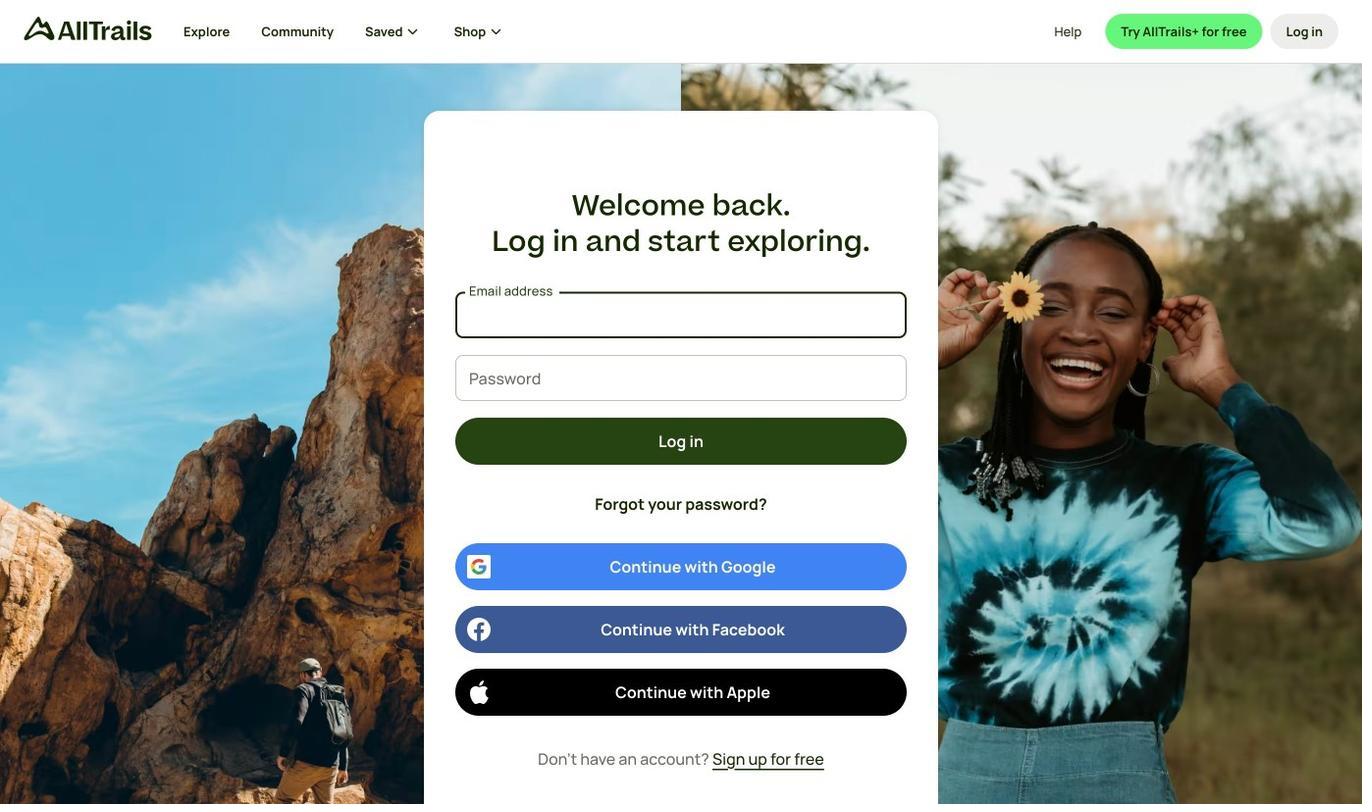 Task type: vqa. For each thing, say whether or not it's contained in the screenshot.
email field
yes



Task type: locate. For each thing, give the bounding box(es) containing it.
None password field
[[455, 357, 893, 399]]

dialog
[[0, 0, 1362, 805]]

None email field
[[455, 294, 893, 336]]

on one side, a person stands in the shadow of stunning red-rock formations, on the other, a woman smiles joyfully in a field with a flower over one ear. image
[[0, 64, 1362, 805]]



